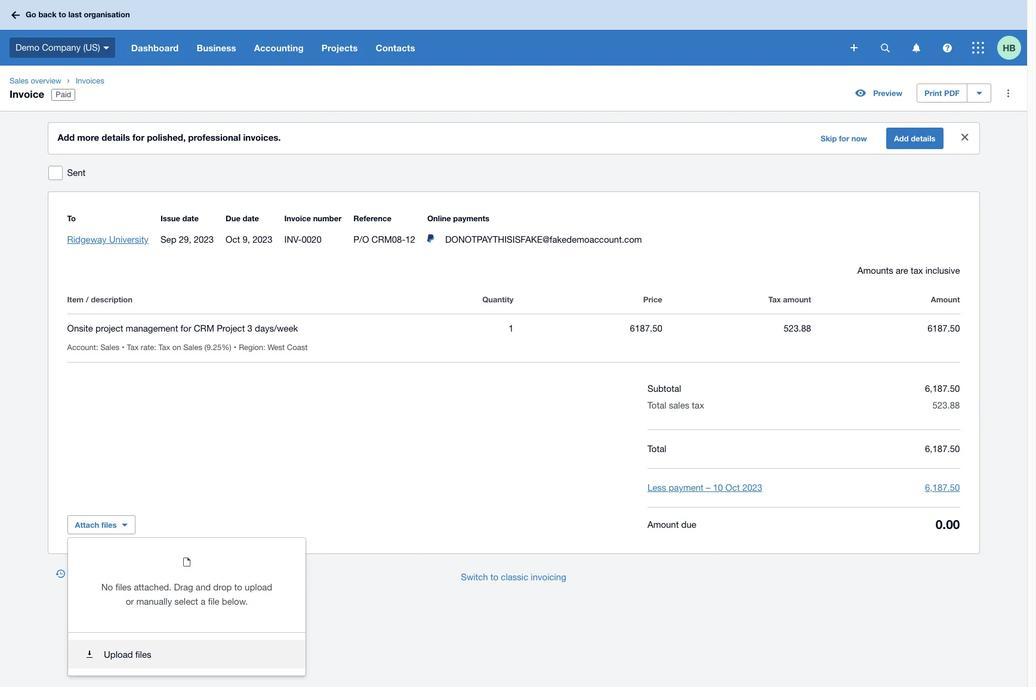 Task type: vqa. For each thing, say whether or not it's contained in the screenshot.
Oct to the left
yes



Task type: describe. For each thing, give the bounding box(es) containing it.
a
[[201, 597, 206, 607]]

sep
[[161, 235, 176, 245]]

0020
[[302, 235, 322, 245]]

region : west coast
[[239, 343, 308, 352]]

business button
[[188, 30, 245, 66]]

invoices link
[[71, 75, 109, 87]]

onsite project management for crm project 3 days/week
[[67, 324, 298, 334]]

29,
[[179, 235, 191, 245]]

paid
[[56, 90, 71, 99]]

project
[[217, 324, 245, 334]]

more
[[77, 132, 99, 143]]

donotpaythisisfake@fakedemoaccount.com
[[445, 235, 642, 245]]

ridgeway university link
[[67, 235, 149, 245]]

switch
[[461, 573, 488, 583]]

9,
[[243, 235, 250, 245]]

item / description
[[67, 295, 133, 305]]

online
[[427, 214, 451, 223]]

523.88 inside cell
[[784, 324, 812, 334]]

account
[[67, 343, 96, 352]]

project
[[96, 324, 123, 334]]

or
[[126, 597, 134, 607]]

amount for amount
[[931, 295, 960, 305]]

projects
[[322, 42, 358, 53]]

tax for tax rate : tax on sales (9.25%)
[[127, 343, 139, 352]]

group containing no files attached.     drag and drop to upload or manually select a file below.
[[68, 539, 306, 676]]

days/week
[[255, 324, 298, 334]]

523.88 cell
[[663, 322, 812, 336]]

switch to classic invoicing button
[[451, 566, 576, 590]]

dashboard link
[[122, 30, 188, 66]]

to inside button
[[491, 573, 499, 583]]

amounts are tax inclusive
[[858, 266, 960, 276]]

dashboard
[[131, 42, 179, 53]]

10
[[713, 483, 723, 493]]

item / description column header
[[67, 293, 365, 307]]

p/o
[[354, 235, 369, 245]]

to inside no files attached.     drag and drop to upload or manually select a file below.
[[234, 583, 242, 593]]

1 horizontal spatial sales
[[100, 343, 119, 352]]

total for total
[[648, 444, 667, 454]]

sales overview
[[10, 76, 61, 85]]

invoices
[[76, 76, 104, 85]]

attach
[[75, 521, 99, 530]]

item
[[67, 295, 84, 305]]

6,187.50 link
[[925, 483, 960, 493]]

invoice for invoice
[[10, 88, 44, 100]]

less payment – 10 oct 2023
[[648, 483, 763, 493]]

drag
[[174, 583, 193, 593]]

0.00
[[936, 518, 960, 533]]

payment
[[669, 483, 704, 493]]

svg image
[[913, 43, 920, 52]]

add for add more details for polished, professional invoices.
[[58, 132, 75, 143]]

1 horizontal spatial 523.88
[[933, 401, 960, 411]]

6187.50 for 2nd the 6187.50 cell from left
[[928, 324, 960, 334]]

invoice for invoice number
[[285, 214, 311, 223]]

tax for tax amount
[[769, 295, 781, 305]]

sent
[[67, 168, 86, 178]]

projects button
[[313, 30, 367, 66]]

amount
[[783, 295, 812, 305]]

due date
[[226, 214, 259, 223]]

skip
[[821, 134, 837, 143]]

total for total sales tax
[[648, 401, 667, 411]]

svg image left hb
[[973, 42, 985, 54]]

contacts
[[376, 42, 415, 53]]

cell containing region
[[239, 343, 312, 352]]

row containing onsite project management for crm project 3 days/week
[[67, 315, 960, 363]]

(us)
[[83, 42, 100, 52]]

for for add more details for polished, professional invoices.
[[133, 132, 144, 143]]

date for 29,
[[182, 214, 199, 223]]

amount due
[[648, 520, 697, 530]]

6,187.50 for subtotal
[[925, 384, 960, 394]]

onsite
[[67, 324, 93, 334]]

go back to last organisation link
[[7, 4, 137, 26]]

12
[[406, 235, 416, 245]]

accounting button
[[245, 30, 313, 66]]

(9.25%)
[[205, 343, 231, 352]]

svg image left svg icon at right top
[[881, 43, 890, 52]]

details inside button
[[911, 134, 936, 143]]

amounts
[[858, 266, 894, 276]]

no
[[101, 583, 113, 593]]

upload
[[104, 650, 133, 660]]

1 6187.50 cell from the left
[[514, 322, 663, 336]]

0 horizontal spatial to
[[59, 10, 66, 19]]

2 : from the left
[[154, 343, 156, 352]]

business
[[197, 42, 236, 53]]

sales overview link
[[5, 75, 66, 87]]

coast
[[287, 343, 308, 352]]

due
[[682, 520, 697, 530]]

invoice number
[[285, 214, 342, 223]]

2 vertical spatial 6,187.50
[[925, 483, 960, 493]]

ridgeway
[[67, 235, 107, 245]]

issue
[[161, 214, 180, 223]]

west
[[268, 343, 285, 352]]

table containing onsite project management for crm project 3 days/week
[[67, 278, 960, 363]]

management
[[126, 324, 178, 334]]

p/o crm08-12
[[354, 235, 416, 245]]

invoicing
[[531, 573, 567, 583]]

2 6187.50 cell from the left
[[812, 322, 960, 336]]

region
[[239, 343, 263, 352]]

svg image right svg icon at right top
[[943, 43, 952, 52]]

0 horizontal spatial details
[[102, 132, 130, 143]]

reference
[[354, 214, 392, 223]]

inclusive
[[926, 266, 960, 276]]

pdf
[[945, 88, 960, 98]]

1 cell
[[365, 322, 514, 336]]

0 horizontal spatial sales
[[10, 76, 29, 85]]

accounting
[[254, 42, 304, 53]]

svg image inside demo company (us) popup button
[[103, 46, 109, 49]]

0 vertical spatial oct
[[226, 235, 240, 245]]



Task type: locate. For each thing, give the bounding box(es) containing it.
: down project
[[96, 343, 98, 352]]

banner containing hb
[[0, 0, 1028, 66]]

tax for are
[[911, 266, 923, 276]]

invoice up inv-
[[285, 214, 311, 223]]

table
[[67, 278, 960, 363]]

row containing item / description
[[67, 293, 960, 314]]

print pdf
[[925, 88, 960, 98]]

tax for sales
[[692, 401, 704, 411]]

6187.50 down inclusive
[[928, 324, 960, 334]]

hb
[[1003, 42, 1016, 53]]

1 6187.50 from the left
[[630, 324, 663, 334]]

navigation
[[122, 30, 842, 66]]

0 vertical spatial files
[[101, 521, 117, 530]]

2 6187.50 from the left
[[928, 324, 960, 334]]

for inside cell
[[181, 324, 191, 334]]

0 vertical spatial row
[[67, 293, 960, 314]]

description
[[91, 295, 133, 305]]

for left the "crm"
[[181, 324, 191, 334]]

go
[[26, 10, 36, 19]]

for for onsite project management for crm project 3 days/week
[[181, 324, 191, 334]]

to
[[67, 214, 76, 223]]

1 horizontal spatial to
[[234, 583, 242, 593]]

upload files button
[[68, 641, 306, 669]]

file
[[208, 597, 219, 607]]

6187.50 cell
[[514, 322, 663, 336], [812, 322, 960, 336]]

amount
[[931, 295, 960, 305], [648, 520, 679, 530]]

tax left rate
[[127, 343, 139, 352]]

rate
[[141, 343, 154, 352]]

less
[[648, 483, 667, 493]]

0 horizontal spatial invoice
[[10, 88, 44, 100]]

0 horizontal spatial 6187.50
[[630, 324, 663, 334]]

0 horizontal spatial tax
[[127, 343, 139, 352]]

crm
[[194, 324, 214, 334]]

row
[[67, 293, 960, 314], [67, 315, 960, 363]]

0 vertical spatial invoice
[[10, 88, 44, 100]]

2 horizontal spatial 2023
[[743, 483, 763, 493]]

preview button
[[848, 84, 910, 103]]

for
[[133, 132, 144, 143], [839, 134, 850, 143], [181, 324, 191, 334]]

more invoice options image
[[996, 81, 1020, 105]]

0 horizontal spatial add
[[58, 132, 75, 143]]

ridgeway university
[[67, 235, 149, 245]]

print pdf button
[[917, 84, 968, 103]]

to
[[59, 10, 66, 19], [491, 573, 499, 583], [234, 583, 242, 593]]

tax amount column header
[[663, 293, 812, 307]]

price
[[644, 295, 663, 305]]

svg image inside 'go back to last organisation' link
[[11, 11, 20, 19]]

1 vertical spatial row
[[67, 315, 960, 363]]

1 vertical spatial 6,187.50
[[925, 444, 960, 454]]

row down 'quantity'
[[67, 315, 960, 363]]

attached.
[[134, 583, 172, 593]]

number
[[313, 214, 342, 223]]

1 cell from the left
[[67, 343, 127, 352]]

1 horizontal spatial amount
[[931, 295, 960, 305]]

0 horizontal spatial 6187.50 cell
[[514, 322, 663, 336]]

cell down project
[[67, 343, 127, 352]]

:
[[96, 343, 98, 352], [154, 343, 156, 352], [263, 343, 266, 352]]

add details
[[894, 134, 936, 143]]

details left close icon
[[911, 134, 936, 143]]

523.88
[[784, 324, 812, 334], [933, 401, 960, 411]]

6,187.50
[[925, 384, 960, 394], [925, 444, 960, 454], [925, 483, 960, 493]]

files for attach
[[101, 521, 117, 530]]

2023 right 10
[[743, 483, 763, 493]]

cell containing tax rate
[[127, 343, 239, 352]]

1 horizontal spatial invoice
[[285, 214, 311, 223]]

0 vertical spatial 523.88
[[784, 324, 812, 334]]

polished,
[[147, 132, 186, 143]]

0 horizontal spatial 2023
[[194, 235, 214, 245]]

invoice down sales overview link
[[10, 88, 44, 100]]

due
[[226, 214, 241, 223]]

files inside popup button
[[101, 521, 117, 530]]

oct 9, 2023
[[226, 235, 273, 245]]

: for account
[[96, 343, 98, 352]]

upload files
[[104, 650, 151, 660]]

amount left the due
[[648, 520, 679, 530]]

0 horizontal spatial tax
[[692, 401, 704, 411]]

invoices.
[[243, 132, 281, 143]]

0 horizontal spatial for
[[133, 132, 144, 143]]

1 vertical spatial tax
[[692, 401, 704, 411]]

–
[[706, 483, 711, 493]]

0 vertical spatial amount
[[931, 295, 960, 305]]

attach files button
[[67, 516, 135, 535]]

3 cell from the left
[[239, 343, 312, 352]]

sales
[[669, 401, 690, 411]]

close image
[[953, 125, 977, 149]]

total sales tax
[[648, 401, 704, 411]]

cell
[[67, 343, 127, 352], [127, 343, 239, 352], [239, 343, 312, 352]]

1 horizontal spatial for
[[181, 324, 191, 334]]

subtotal
[[648, 384, 681, 394]]

cell down onsite project management for crm project 3 days/week
[[127, 343, 239, 352]]

1 vertical spatial amount
[[648, 520, 679, 530]]

print
[[925, 88, 942, 98]]

details right more
[[102, 132, 130, 143]]

svg image
[[11, 11, 20, 19], [973, 42, 985, 54], [881, 43, 890, 52], [943, 43, 952, 52], [851, 44, 858, 51], [103, 46, 109, 49]]

invoice
[[10, 88, 44, 100], [285, 214, 311, 223]]

0 horizontal spatial oct
[[226, 235, 240, 245]]

2 cell from the left
[[127, 343, 239, 352]]

files inside button
[[135, 650, 151, 660]]

tax amount
[[769, 295, 812, 305]]

back
[[38, 10, 57, 19]]

quantity
[[483, 295, 514, 305]]

overview
[[31, 76, 61, 85]]

0 vertical spatial 6,187.50
[[925, 384, 960, 394]]

1 horizontal spatial :
[[154, 343, 156, 352]]

cell containing account
[[67, 343, 127, 352]]

1 vertical spatial 523.88
[[933, 401, 960, 411]]

to up the below.
[[234, 583, 242, 593]]

demo company (us) button
[[0, 30, 122, 66]]

contacts button
[[367, 30, 424, 66]]

2023 for sep 29, 2023
[[194, 235, 214, 245]]

files for upload
[[135, 650, 151, 660]]

sales right on
[[183, 343, 202, 352]]

0 horizontal spatial :
[[96, 343, 98, 352]]

on
[[172, 343, 181, 352]]

preview
[[873, 88, 903, 98]]

company
[[42, 42, 81, 52]]

1 horizontal spatial oct
[[726, 483, 740, 493]]

amount for amount due
[[648, 520, 679, 530]]

tax right are
[[911, 266, 923, 276]]

files for no
[[115, 583, 131, 593]]

1 horizontal spatial tax
[[159, 343, 170, 352]]

organisation
[[84, 10, 130, 19]]

add inside button
[[894, 134, 909, 143]]

0 horizontal spatial 523.88
[[784, 324, 812, 334]]

1 vertical spatial invoice
[[285, 214, 311, 223]]

total down "subtotal"
[[648, 401, 667, 411]]

1 horizontal spatial 6187.50
[[928, 324, 960, 334]]

total up the less
[[648, 444, 667, 454]]

amount inside column header
[[931, 295, 960, 305]]

amount column header
[[812, 293, 960, 307]]

1 horizontal spatial add
[[894, 134, 909, 143]]

2 horizontal spatial sales
[[183, 343, 202, 352]]

2023 right 9,
[[253, 235, 273, 245]]

account : sales
[[67, 343, 119, 352]]

tax left 'amount'
[[769, 295, 781, 305]]

skip for now button
[[814, 129, 875, 148]]

2 vertical spatial files
[[135, 650, 151, 660]]

university
[[109, 235, 149, 245]]

sales down project
[[100, 343, 119, 352]]

1 vertical spatial oct
[[726, 483, 740, 493]]

0 vertical spatial total
[[648, 401, 667, 411]]

amount down inclusive
[[931, 295, 960, 305]]

tax right sales
[[692, 401, 704, 411]]

2 row from the top
[[67, 315, 960, 363]]

1 total from the top
[[648, 401, 667, 411]]

onsite project management for crm project 3 days/week cell
[[67, 322, 365, 336]]

for left now
[[839, 134, 850, 143]]

date right issue
[[182, 214, 199, 223]]

to left last
[[59, 10, 66, 19]]

2 horizontal spatial to
[[491, 573, 499, 583]]

2023 for oct 9, 2023
[[253, 235, 273, 245]]

svg image up preview button
[[851, 44, 858, 51]]

svg image right (us)
[[103, 46, 109, 49]]

switch to classic invoicing
[[461, 573, 567, 583]]

crm08-
[[372, 235, 406, 245]]

oct right 10
[[726, 483, 740, 493]]

0 horizontal spatial date
[[182, 214, 199, 223]]

drop
[[213, 583, 232, 593]]

inv-
[[285, 235, 302, 245]]

cell down 'days/week'
[[239, 343, 312, 352]]

2 horizontal spatial for
[[839, 134, 850, 143]]

2 horizontal spatial :
[[263, 343, 266, 352]]

add right now
[[894, 134, 909, 143]]

svg image left go
[[11, 11, 20, 19]]

skip for now
[[821, 134, 868, 143]]

6187.50 cell down price column header
[[514, 322, 663, 336]]

row up 1 at the top left
[[67, 293, 960, 314]]

add more details for polished, professional invoices. status
[[48, 123, 979, 154]]

professional
[[188, 132, 241, 143]]

: down management at the left top of the page
[[154, 343, 156, 352]]

1 horizontal spatial 2023
[[253, 235, 273, 245]]

last
[[68, 10, 82, 19]]

2 horizontal spatial tax
[[769, 295, 781, 305]]

quantity column header
[[365, 293, 514, 307]]

files inside no files attached.     drag and drop to upload or manually select a file below.
[[115, 583, 131, 593]]

add left more
[[58, 132, 75, 143]]

no files attached.     drag and drop to upload or manually select a file below.
[[101, 583, 272, 607]]

are
[[896, 266, 909, 276]]

date for 9,
[[243, 214, 259, 223]]

1 horizontal spatial details
[[911, 134, 936, 143]]

files right "attach"
[[101, 521, 117, 530]]

hb button
[[998, 30, 1028, 66]]

upload
[[245, 583, 272, 593]]

6,187.50 for total
[[925, 444, 960, 454]]

go back to last organisation
[[26, 10, 130, 19]]

sales left overview
[[10, 76, 29, 85]]

/
[[86, 295, 89, 305]]

to right switch
[[491, 573, 499, 583]]

1 row from the top
[[67, 293, 960, 314]]

group
[[68, 539, 306, 676]]

1 horizontal spatial tax
[[911, 266, 923, 276]]

2 total from the top
[[648, 444, 667, 454]]

select
[[175, 597, 198, 607]]

6187.50 for 2nd the 6187.50 cell from the right
[[630, 324, 663, 334]]

6187.50 cell down 'amount' column header
[[812, 322, 960, 336]]

oct left 9,
[[226, 235, 240, 245]]

below.
[[222, 597, 248, 607]]

tax inside column header
[[769, 295, 781, 305]]

6187.50 down price
[[630, 324, 663, 334]]

demo
[[16, 42, 39, 52]]

0 horizontal spatial amount
[[648, 520, 679, 530]]

3 : from the left
[[263, 343, 266, 352]]

1 date from the left
[[182, 214, 199, 223]]

: for region
[[263, 343, 266, 352]]

online payments
[[427, 214, 490, 223]]

tax left on
[[159, 343, 170, 352]]

add for add details
[[894, 134, 909, 143]]

: left 'west' at left
[[263, 343, 266, 352]]

files right upload
[[135, 650, 151, 660]]

for left polished,
[[133, 132, 144, 143]]

1 horizontal spatial date
[[243, 214, 259, 223]]

price column header
[[514, 293, 663, 307]]

2 date from the left
[[243, 214, 259, 223]]

add details button
[[887, 128, 944, 149]]

banner
[[0, 0, 1028, 66]]

1 horizontal spatial 6187.50 cell
[[812, 322, 960, 336]]

date right due
[[243, 214, 259, 223]]

files up or
[[115, 583, 131, 593]]

0 vertical spatial tax
[[911, 266, 923, 276]]

1 : from the left
[[96, 343, 98, 352]]

attach files
[[75, 521, 117, 530]]

now
[[852, 134, 868, 143]]

1 vertical spatial files
[[115, 583, 131, 593]]

files
[[101, 521, 117, 530], [115, 583, 131, 593], [135, 650, 151, 660]]

2023 right the 29,
[[194, 235, 214, 245]]

for inside button
[[839, 134, 850, 143]]

navigation containing dashboard
[[122, 30, 842, 66]]

1 vertical spatial total
[[648, 444, 667, 454]]



